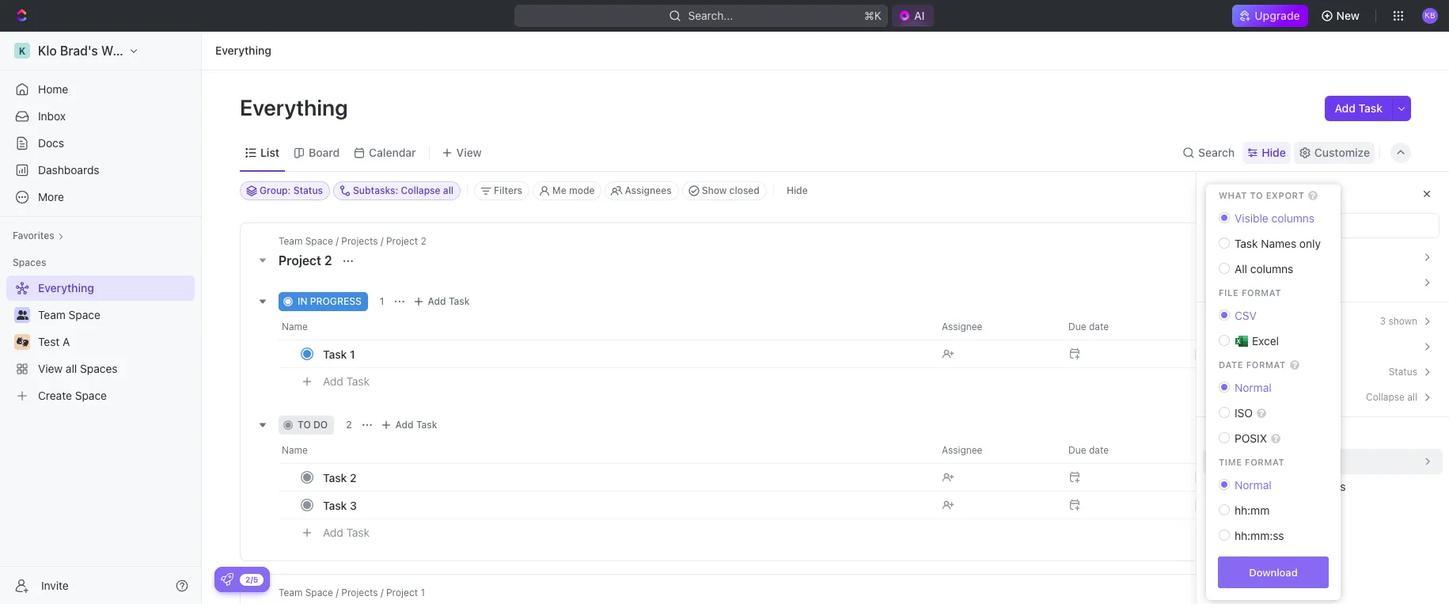 Task type: locate. For each thing, give the bounding box(es) containing it.
1 vertical spatial normal
[[1235, 478, 1272, 492]]

dashboards
[[38, 163, 99, 177]]

0 vertical spatial columns
[[1272, 211, 1315, 225]]

tree inside sidebar navigation
[[6, 276, 195, 409]]

time format
[[1219, 457, 1285, 467]]

onboarding checklist button image
[[221, 573, 234, 586]]

1 horizontal spatial customize
[[1315, 145, 1371, 159]]

customize up visible on the top right of page
[[1213, 187, 1277, 201]]

visible
[[1235, 211, 1269, 225]]

customize
[[1315, 145, 1371, 159], [1213, 187, 1277, 201]]

list down "what"
[[1232, 219, 1250, 232]]

task
[[1359, 101, 1383, 115], [1235, 237, 1258, 250], [449, 295, 470, 307], [323, 347, 347, 361], [346, 374, 370, 388], [416, 419, 437, 431], [323, 471, 347, 484], [323, 498, 347, 512], [346, 525, 370, 539]]

normal button down time format
[[1213, 473, 1335, 498]]

hh:mm:ss
[[1235, 529, 1285, 542]]

add task button
[[1326, 96, 1393, 121], [409, 292, 476, 311], [316, 372, 376, 391], [377, 416, 444, 435], [316, 523, 376, 542]]

upgrade
[[1255, 9, 1301, 22]]

1 vertical spatial hide
[[787, 184, 808, 196]]

more settings button
[[1207, 270, 1440, 295]]

list up visible columns
[[1280, 187, 1302, 201]]

customize for customize list
[[1213, 187, 1277, 201]]

sharing & permissions
[[1232, 480, 1346, 493]]

time
[[1219, 457, 1243, 467]]

1 right "progress"
[[380, 295, 384, 307]]

search...
[[689, 9, 734, 22]]

do
[[314, 419, 328, 431]]

2 right project
[[325, 253, 332, 268]]

normal button down the date format
[[1213, 375, 1335, 401]]

1 vertical spatial customize
[[1213, 187, 1277, 201]]

0 vertical spatial normal button
[[1213, 375, 1335, 401]]

date format
[[1219, 359, 1286, 370]]

iso button
[[1213, 401, 1335, 426]]

1 vertical spatial everything
[[240, 94, 353, 120]]

3
[[350, 498, 357, 512]]

normal down time format
[[1235, 478, 1272, 492]]

project 2
[[279, 253, 335, 268]]

1 down "progress"
[[350, 347, 355, 361]]

2 vertical spatial 2
[[350, 471, 357, 484]]

1 horizontal spatial to
[[1251, 190, 1264, 200]]

1 horizontal spatial hide
[[1262, 145, 1286, 159]]

sharing & permissions button
[[1207, 474, 1440, 500]]

0 horizontal spatial to
[[298, 419, 311, 431]]

task 1
[[323, 347, 355, 361]]

columns for all columns
[[1251, 262, 1294, 275]]

0 horizontal spatial 1
[[350, 347, 355, 361]]

customize up search tasks... text field
[[1315, 145, 1371, 159]]

calendar link
[[366, 141, 416, 163]]

2 normal from the top
[[1235, 478, 1272, 492]]

hide inside dropdown button
[[1262, 145, 1286, 159]]

1 inside task 1 link
[[350, 347, 355, 361]]

0 vertical spatial to
[[1251, 190, 1264, 200]]

0 vertical spatial 1
[[380, 295, 384, 307]]

settings
[[1261, 275, 1302, 289]]

format
[[1247, 359, 1286, 370], [1245, 457, 1285, 467]]

1 vertical spatial format
[[1245, 457, 1285, 467]]

task 2 link
[[319, 466, 930, 489]]

0 vertical spatial everything
[[215, 44, 271, 57]]

search button
[[1178, 141, 1240, 163]]

0 vertical spatial normal
[[1235, 381, 1272, 394]]

customize inside button
[[1315, 145, 1371, 159]]

0 vertical spatial format
[[1247, 359, 1286, 370]]

1 normal from the top
[[1235, 381, 1272, 394]]

tree
[[6, 276, 195, 409]]

copy link button
[[1207, 424, 1440, 449]]

2
[[325, 253, 332, 268], [346, 419, 352, 431], [350, 471, 357, 484]]

csv
[[1235, 309, 1257, 322]]

all columns
[[1235, 262, 1294, 275]]

to up visible on the top right of page
[[1251, 190, 1264, 200]]

options
[[1253, 250, 1291, 264]]

columns
[[1272, 211, 1315, 225], [1251, 262, 1294, 275]]

permissions
[[1285, 480, 1346, 493]]

0 vertical spatial 2
[[325, 253, 332, 268]]

1 vertical spatial normal button
[[1213, 473, 1335, 498]]

add
[[1335, 101, 1356, 115], [428, 295, 446, 307], [323, 374, 343, 388], [396, 419, 414, 431], [323, 525, 343, 539]]

home
[[38, 82, 68, 96]]

inbox link
[[6, 104, 195, 129]]

task 1 link
[[319, 342, 930, 365]]

posix button
[[1213, 426, 1335, 451]]

2 right do at bottom left
[[346, 419, 352, 431]]

1 vertical spatial columns
[[1251, 262, 1294, 275]]

to left do at bottom left
[[298, 419, 311, 431]]

normal down group
[[1235, 381, 1272, 394]]

2 inside task 2 link
[[350, 471, 357, 484]]

format down excel
[[1247, 359, 1286, 370]]

columns for visible columns
[[1272, 211, 1315, 225]]

2 up 3
[[350, 471, 357, 484]]

to
[[1251, 190, 1264, 200], [298, 419, 311, 431]]

1 horizontal spatial 1
[[380, 295, 384, 307]]

everything link
[[211, 41, 275, 60]]

0 horizontal spatial hide
[[787, 184, 808, 196]]

format for time format
[[1245, 457, 1285, 467]]

assignees
[[625, 184, 672, 196]]

add task
[[1335, 101, 1383, 115], [428, 295, 470, 307], [323, 374, 370, 388], [396, 419, 437, 431], [323, 525, 370, 539]]

list link
[[257, 141, 279, 163]]

task 2
[[323, 471, 357, 484]]

customize for customize
[[1315, 145, 1371, 159]]

task 3
[[323, 498, 357, 512]]

hide
[[1262, 145, 1286, 159], [787, 184, 808, 196]]

format down posix button
[[1245, 457, 1285, 467]]

list inside button
[[1232, 250, 1250, 264]]

0 vertical spatial hide
[[1262, 145, 1286, 159]]

list up more on the top of page
[[1232, 250, 1250, 264]]

dashboards link
[[6, 158, 195, 183]]

download button
[[1219, 557, 1329, 588]]

more
[[1232, 275, 1258, 289]]

0 horizontal spatial customize
[[1213, 187, 1277, 201]]

1 vertical spatial 1
[[350, 347, 355, 361]]

normal
[[1235, 381, 1272, 394], [1235, 478, 1272, 492]]

normal for first normal button
[[1235, 381, 1272, 394]]

everything
[[215, 44, 271, 57], [240, 94, 353, 120]]

0 vertical spatial customize
[[1315, 145, 1371, 159]]

onboarding checklist button element
[[221, 573, 234, 586]]



Task type: describe. For each thing, give the bounding box(es) containing it.
1 vertical spatial 2
[[346, 419, 352, 431]]

list options
[[1232, 250, 1291, 264]]

1 normal button from the top
[[1213, 375, 1335, 401]]

status
[[1389, 366, 1418, 378]]

⌘k
[[865, 9, 882, 22]]

format for date format
[[1247, 359, 1286, 370]]

visible columns
[[1235, 211, 1315, 225]]

task names only button
[[1213, 231, 1335, 257]]

link
[[1262, 429, 1279, 443]]

everything inside everything link
[[215, 44, 271, 57]]

project
[[279, 253, 321, 268]]

hide button
[[1243, 141, 1291, 163]]

customize list
[[1213, 187, 1302, 201]]

more settings
[[1232, 275, 1302, 289]]

Search tasks... text field
[[1253, 179, 1411, 203]]

visible columns button
[[1213, 206, 1335, 231]]

new
[[1337, 9, 1360, 22]]

in
[[298, 295, 308, 307]]

sidebar navigation
[[0, 32, 202, 604]]

inbox
[[38, 109, 66, 123]]

favorites button
[[6, 226, 70, 245]]

format
[[1242, 287, 1282, 298]]

excel button
[[1213, 329, 1335, 354]]

2 for project
[[325, 253, 332, 268]]

docs link
[[6, 131, 195, 156]]

to do
[[298, 419, 328, 431]]

list options button
[[1207, 245, 1440, 270]]

hh:mm:ss button
[[1213, 523, 1335, 549]]

all
[[1235, 262, 1248, 275]]

2/5
[[245, 574, 258, 584]]

iso
[[1235, 406, 1253, 420]]

calendar
[[369, 145, 416, 159]]

upgrade link
[[1233, 5, 1308, 27]]

only
[[1300, 237, 1321, 250]]

in progress
[[298, 295, 362, 307]]

task 3 link
[[319, 494, 930, 517]]

spaces
[[13, 257, 46, 268]]

task inside button
[[1235, 237, 1258, 250]]

copy
[[1232, 429, 1259, 443]]

names
[[1261, 237, 1297, 250]]

home link
[[6, 77, 195, 102]]

export button
[[1207, 449, 1440, 474]]

favorites
[[13, 230, 54, 241]]

what
[[1219, 190, 1248, 200]]

1 vertical spatial to
[[298, 419, 311, 431]]

progress
[[310, 295, 362, 307]]

hide inside button
[[787, 184, 808, 196]]

all columns button
[[1213, 257, 1335, 282]]

download
[[1250, 566, 1298, 578]]

2 normal button from the top
[[1213, 473, 1335, 498]]

customize button
[[1294, 141, 1375, 163]]

normal for 2nd normal button
[[1235, 478, 1272, 492]]

posix
[[1235, 431, 1268, 445]]

assignees button
[[605, 181, 679, 200]]

hh:mm button
[[1213, 498, 1335, 523]]

csv button
[[1213, 303, 1335, 329]]

hh:mm
[[1235, 504, 1270, 517]]

&
[[1274, 480, 1282, 493]]

export button
[[1207, 449, 1440, 474]]

what to export
[[1219, 190, 1305, 200]]

date
[[1219, 359, 1244, 370]]

invite
[[41, 578, 69, 592]]

board link
[[306, 141, 340, 163]]

file
[[1219, 287, 1239, 298]]

search
[[1199, 145, 1235, 159]]

file format
[[1219, 287, 1282, 298]]

2 for task
[[350, 471, 357, 484]]

list left board link at left
[[260, 145, 279, 159]]

copy link
[[1232, 429, 1279, 443]]

docs
[[38, 136, 64, 150]]

export
[[1267, 190, 1305, 200]]

excel
[[1253, 334, 1279, 348]]

export
[[1232, 454, 1265, 468]]

sharing
[[1232, 480, 1271, 493]]

new button
[[1315, 3, 1370, 29]]

board
[[309, 145, 340, 159]]

task names only
[[1235, 237, 1321, 250]]

hide button
[[781, 181, 814, 200]]

group
[[1232, 365, 1263, 378]]



Task type: vqa. For each thing, say whether or not it's contained in the screenshot.
topmost CHANGE ASSIGNEES dropdown button
no



